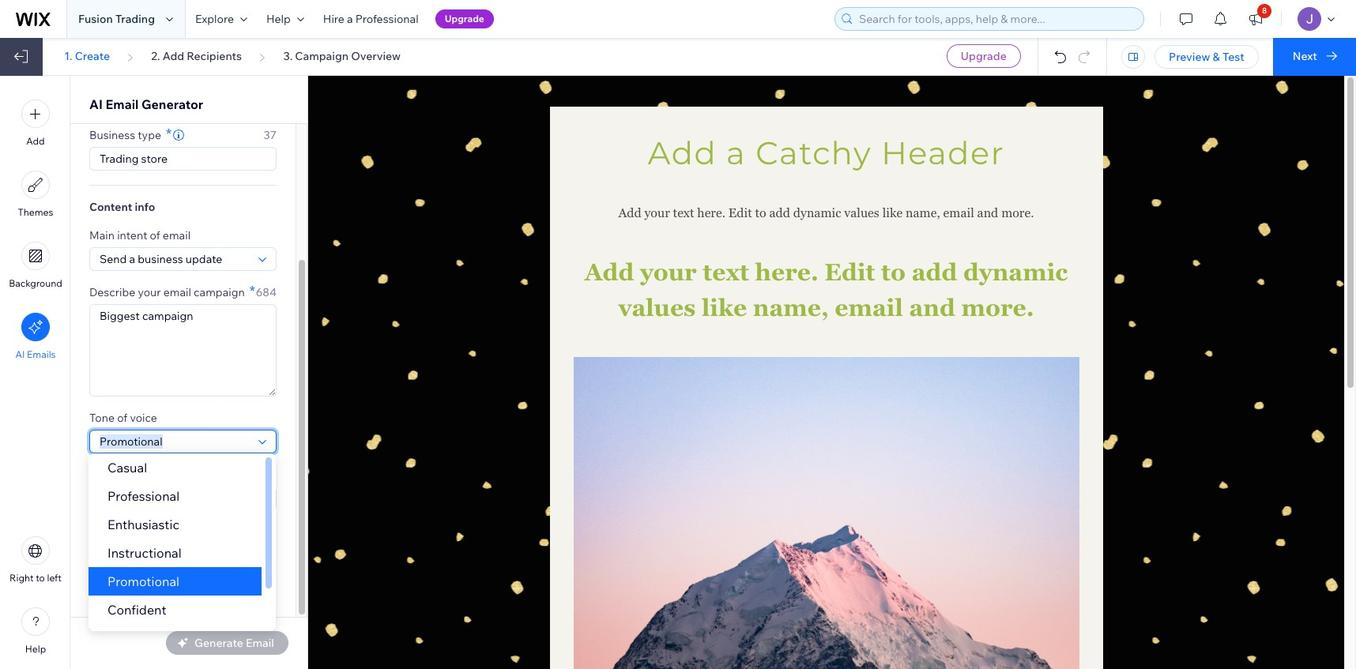 Task type: locate. For each thing, give the bounding box(es) containing it.
add
[[163, 49, 184, 63], [648, 134, 717, 172], [26, 135, 45, 147], [619, 206, 642, 221], [585, 258, 634, 286]]

catchy
[[756, 134, 872, 172]]

2 vertical spatial and
[[128, 538, 145, 550]]

0 vertical spatial help button
[[257, 0, 314, 38]]

a inside hire a professional link
[[347, 12, 353, 26]]

0 horizontal spatial open
[[89, 538, 114, 550]]

1. create link
[[64, 49, 110, 63]]

help button
[[257, 0, 314, 38], [21, 608, 50, 655]]

trading
[[115, 12, 155, 26]]

0 horizontal spatial text
[[673, 206, 694, 221]]

ai emails
[[15, 349, 56, 360]]

to inside 'by continuing, you agree to both the open ai and unsplash terms'
[[200, 525, 209, 537]]

themes button
[[18, 171, 53, 218]]

1 vertical spatial dynamic
[[963, 258, 1068, 286]]

right
[[10, 572, 34, 584]]

dynamic
[[793, 206, 841, 221], [963, 258, 1068, 286]]

themes
[[18, 206, 53, 218]]

open inside 'by continuing, you agree to both the open ai and unsplash terms'
[[89, 538, 114, 550]]

open
[[89, 538, 114, 550], [239, 551, 264, 563]]

of right tone
[[117, 411, 127, 425]]

enthusiastic
[[108, 517, 179, 533]]

open up liable
[[89, 538, 114, 550]]

main intent of email
[[89, 228, 191, 243]]

1 horizontal spatial like
[[883, 206, 903, 221]]

1 vertical spatial *
[[250, 282, 255, 300]]

1 vertical spatial upgrade
[[961, 49, 1007, 63]]

of right intent
[[150, 228, 160, 243]]

1 horizontal spatial a
[[726, 134, 746, 172]]

0 horizontal spatial a
[[347, 12, 353, 26]]

0 vertical spatial add
[[770, 206, 790, 221]]

ai emails button
[[15, 313, 56, 360]]

1 horizontal spatial text
[[703, 258, 749, 286]]

0 horizontal spatial add
[[770, 206, 790, 221]]

instructional
[[108, 545, 182, 561]]

684
[[256, 285, 277, 300]]

2. add recipients
[[151, 49, 242, 63]]

* left 684
[[250, 282, 255, 300]]

1 vertical spatial a
[[726, 134, 746, 172]]

ai up use on the bottom left of the page
[[266, 551, 276, 563]]

* right type
[[166, 125, 172, 143]]

0 vertical spatial of
[[150, 228, 160, 243]]

wix
[[220, 538, 236, 550]]

content.
[[106, 587, 143, 598]]

0 vertical spatial open
[[89, 538, 114, 550]]

continuing,
[[103, 525, 152, 537]]

the down or at the left bottom of the page
[[89, 587, 104, 598]]

1 vertical spatial upgrade button
[[947, 44, 1021, 68]]

here.
[[697, 206, 726, 221], [755, 258, 819, 286]]

is
[[238, 538, 245, 550]]

1 horizontal spatial add
[[912, 258, 957, 286]]

text
[[673, 206, 694, 221], [703, 258, 749, 286]]

0 vertical spatial values
[[844, 206, 880, 221]]

0 horizontal spatial upgrade button
[[435, 9, 494, 28]]

email inside "describe your email campaign * 684"
[[163, 285, 191, 300]]

1 vertical spatial like
[[702, 294, 747, 322]]

a right hire
[[347, 12, 353, 26]]

of
[[150, 228, 160, 243], [117, 411, 127, 425]]

tone
[[89, 411, 115, 425]]

professional up overview
[[356, 12, 419, 26]]

liable
[[89, 551, 113, 563]]

1 horizontal spatial upgrade
[[961, 49, 1007, 63]]

1 vertical spatial more.
[[962, 294, 1034, 322]]

1 horizontal spatial help button
[[257, 0, 314, 38]]

open down not
[[239, 551, 264, 563]]

0 horizontal spatial here.
[[697, 206, 726, 221]]

1 vertical spatial edit
[[825, 258, 875, 286]]

help
[[266, 12, 291, 26], [25, 643, 46, 655]]

0 horizontal spatial edit
[[729, 206, 752, 221]]

to
[[755, 206, 767, 221], [881, 258, 906, 286], [200, 525, 209, 537], [36, 572, 45, 584], [242, 575, 251, 587]]

1 vertical spatial open
[[239, 551, 264, 563]]

1 vertical spatial name,
[[753, 294, 829, 322]]

list box
[[89, 454, 276, 653]]

0 horizontal spatial and
[[128, 538, 145, 550]]

0 vertical spatial dynamic
[[793, 206, 841, 221]]

casual
[[108, 460, 147, 476]]

1 vertical spatial of
[[117, 411, 127, 425]]

a for catchy
[[726, 134, 746, 172]]

0 vertical spatial text
[[673, 206, 694, 221]]

help down right to left
[[25, 643, 46, 655]]

1 vertical spatial and
[[909, 294, 956, 322]]

email left length
[[89, 468, 117, 482]]

your inside . wix is not liable for the results generated by open ai or the images sourced from unsplash, so please verify in advance your right to use the content.
[[197, 575, 216, 587]]

1 horizontal spatial upgrade button
[[947, 44, 1021, 68]]

describe your email campaign * 684
[[89, 282, 277, 300]]

images
[[117, 563, 150, 575]]

terms
[[190, 538, 215, 550]]

0 vertical spatial *
[[166, 125, 172, 143]]

email up business type *
[[106, 96, 139, 112]]

name,
[[906, 206, 940, 221], [753, 294, 829, 322]]

campaign
[[295, 49, 349, 63]]

None field
[[95, 248, 254, 270], [95, 431, 254, 453], [95, 488, 254, 510], [95, 248, 254, 270], [95, 431, 254, 453], [95, 488, 254, 510]]

so
[[258, 563, 268, 575]]

0 vertical spatial upgrade button
[[435, 9, 494, 28]]

email
[[106, 96, 139, 112], [89, 468, 117, 482]]

0 horizontal spatial values
[[618, 294, 696, 322]]

add
[[770, 206, 790, 221], [912, 258, 957, 286]]

and
[[977, 206, 999, 221], [909, 294, 956, 322], [128, 538, 145, 550]]

1 vertical spatial help button
[[21, 608, 50, 655]]

0 vertical spatial name,
[[906, 206, 940, 221]]

like inside add your text here. edit to add dynamic values like name, email and more.
[[702, 294, 747, 322]]

1 vertical spatial add
[[912, 258, 957, 286]]

0 vertical spatial add your text here. edit to add dynamic values like name, email and more.
[[619, 206, 1034, 221]]

0 vertical spatial and
[[977, 206, 999, 221]]

hire a professional
[[323, 12, 419, 26]]

promotional
[[108, 574, 179, 590]]

help button up 3.
[[257, 0, 314, 38]]

0 horizontal spatial of
[[117, 411, 127, 425]]

professional down length
[[108, 489, 180, 504]]

0 vertical spatial email
[[106, 96, 139, 112]]

0 horizontal spatial upgrade
[[445, 13, 484, 25]]

3. campaign overview
[[283, 49, 401, 63]]

upgrade for leftmost "upgrade" button
[[445, 13, 484, 25]]

the up is
[[234, 525, 249, 537]]

1 vertical spatial text
[[703, 258, 749, 286]]

add inside add your text here. edit to add dynamic values like name, email and more.
[[912, 258, 957, 286]]

test
[[1223, 50, 1245, 64]]

0 horizontal spatial help
[[25, 643, 46, 655]]

in
[[147, 575, 155, 587]]

upgrade button
[[435, 9, 494, 28], [947, 44, 1021, 68]]

background button
[[9, 242, 62, 289]]

. wix is not liable for the results generated by open ai or the images sourced from unsplash, so please verify in advance your right to use the content.
[[89, 538, 276, 598]]

0 vertical spatial help
[[266, 12, 291, 26]]

explore
[[195, 12, 234, 26]]

0 vertical spatial upgrade
[[445, 13, 484, 25]]

generator
[[141, 96, 203, 112]]

1 horizontal spatial here.
[[755, 258, 819, 286]]

unsplash,
[[213, 563, 256, 575]]

and inside add your text here. edit to add dynamic values like name, email and more.
[[909, 294, 956, 322]]

1 horizontal spatial help
[[266, 12, 291, 26]]

0 horizontal spatial name,
[[753, 294, 829, 322]]

add inside add your text here. edit to add dynamic values like name, email and more.
[[585, 258, 634, 286]]

1 vertical spatial professional
[[108, 489, 180, 504]]

agree
[[173, 525, 198, 537]]

a left catchy
[[726, 134, 746, 172]]

help up 3.
[[266, 12, 291, 26]]

1 horizontal spatial and
[[909, 294, 956, 322]]

help button down right to left
[[21, 608, 50, 655]]

business type *
[[89, 125, 172, 143]]

0 horizontal spatial like
[[702, 294, 747, 322]]

like
[[883, 206, 903, 221], [702, 294, 747, 322]]

ai email generator
[[89, 96, 203, 112]]

1 vertical spatial values
[[618, 294, 696, 322]]

1 horizontal spatial edit
[[825, 258, 875, 286]]

ai
[[89, 96, 103, 112], [15, 349, 25, 360], [116, 538, 126, 550], [266, 551, 276, 563]]

ai left emails at the bottom left of page
[[15, 349, 25, 360]]

1 vertical spatial here.
[[755, 258, 819, 286]]

edit
[[729, 206, 752, 221], [825, 258, 875, 286]]

use
[[253, 575, 269, 587]]

add a catchy header
[[648, 134, 1005, 172]]

by
[[226, 551, 237, 563]]

0 vertical spatial here.
[[697, 206, 726, 221]]

Search for tools, apps, help & more... field
[[854, 8, 1139, 30]]

upgrade
[[445, 13, 484, 25], [961, 49, 1007, 63]]

1 horizontal spatial dynamic
[[963, 258, 1068, 286]]

0 horizontal spatial help button
[[21, 608, 50, 655]]

add inside button
[[26, 135, 45, 147]]

1 vertical spatial email
[[89, 468, 117, 482]]

*
[[166, 125, 172, 143], [250, 282, 255, 300]]

more.
[[1002, 206, 1034, 221], [962, 294, 1034, 322]]

1 horizontal spatial open
[[239, 551, 264, 563]]

text inside add your text here. edit to add dynamic values like name, email and more.
[[703, 258, 749, 286]]

preview
[[1169, 50, 1211, 64]]

0 vertical spatial a
[[347, 12, 353, 26]]

1 horizontal spatial professional
[[356, 12, 419, 26]]

values
[[844, 206, 880, 221], [618, 294, 696, 322]]

values inside add your text here. edit to add dynamic values like name, email and more.
[[618, 294, 696, 322]]

ai up for
[[116, 538, 126, 550]]

0 horizontal spatial professional
[[108, 489, 180, 504]]



Task type: vqa. For each thing, say whether or not it's contained in the screenshot.
the "1."
yes



Task type: describe. For each thing, give the bounding box(es) containing it.
emails
[[27, 349, 56, 360]]

1 vertical spatial add your text here. edit to add dynamic values like name, email and more.
[[585, 258, 1074, 322]]

overview
[[351, 49, 401, 63]]

right to left button
[[10, 537, 62, 584]]

upgrade for "upgrade" button to the bottom
[[961, 49, 1007, 63]]

edit inside add your text here. edit to add dynamic values like name, email and more.
[[825, 258, 875, 286]]

or
[[89, 563, 99, 575]]

sourced
[[152, 563, 187, 575]]

0 vertical spatial professional
[[356, 12, 419, 26]]

preview & test
[[1169, 50, 1245, 64]]

confident
[[108, 602, 166, 618]]

8
[[1262, 6, 1267, 16]]

Describe your email campaign text field
[[90, 305, 276, 396]]

info
[[135, 200, 155, 214]]

the right or at the left bottom of the page
[[101, 563, 115, 575]]

background
[[9, 277, 62, 289]]

1 horizontal spatial *
[[250, 282, 255, 300]]

to inside add your text here. edit to add dynamic values like name, email and more.
[[881, 258, 906, 286]]

dynamic inside add your text here. edit to add dynamic values like name, email and more.
[[963, 258, 1068, 286]]

here. inside add your text here. edit to add dynamic values like name, email and more.
[[755, 258, 819, 286]]

1 vertical spatial help
[[25, 643, 46, 655]]

email inside add your text here. edit to add dynamic values like name, email and more.
[[835, 294, 903, 322]]

ai inside . wix is not liable for the results generated by open ai or the images sourced from unsplash, so please verify in advance your right to use the content.
[[266, 551, 276, 563]]

header
[[882, 134, 1005, 172]]

next
[[1293, 49, 1318, 63]]

0 vertical spatial more.
[[1002, 206, 1034, 221]]

tone of voice
[[89, 411, 157, 425]]

3.
[[283, 49, 293, 63]]

0 horizontal spatial dynamic
[[793, 206, 841, 221]]

informative
[[108, 631, 175, 647]]

add button
[[21, 100, 50, 147]]

for
[[115, 551, 127, 563]]

8 button
[[1239, 0, 1273, 38]]

left
[[47, 572, 62, 584]]

&
[[1213, 50, 1220, 64]]

unsplash terms link
[[147, 537, 215, 551]]

2 horizontal spatial and
[[977, 206, 999, 221]]

more. inside add your text here. edit to add dynamic values like name, email and more.
[[962, 294, 1034, 322]]

voice
[[130, 411, 157, 425]]

hire a professional link
[[314, 0, 428, 38]]

a for professional
[[347, 12, 353, 26]]

hire
[[323, 12, 345, 26]]

unsplash
[[147, 538, 188, 550]]

name, inside add your text here. edit to add dynamic values like name, email and more.
[[753, 294, 829, 322]]

by continuing, you agree to both the open ai and unsplash terms
[[89, 525, 249, 550]]

ai inside 'by continuing, you agree to both the open ai and unsplash terms'
[[116, 538, 126, 550]]

ai up business
[[89, 96, 103, 112]]

3. campaign overview link
[[283, 49, 401, 63]]

describe
[[89, 285, 135, 300]]

37
[[264, 128, 277, 142]]

main
[[89, 228, 115, 243]]

not
[[248, 538, 262, 550]]

business
[[89, 128, 135, 142]]

recipients
[[187, 49, 242, 63]]

preview & test button
[[1155, 45, 1259, 69]]

Business type field
[[95, 148, 271, 170]]

right
[[219, 575, 240, 587]]

to inside right to left button
[[36, 572, 45, 584]]

list box containing casual
[[89, 454, 276, 653]]

1 horizontal spatial values
[[844, 206, 880, 221]]

the right for
[[130, 551, 144, 563]]

open inside . wix is not liable for the results generated by open ai or the images sourced from unsplash, so please verify in advance your right to use the content.
[[239, 551, 264, 563]]

2. add recipients link
[[151, 49, 242, 63]]

you
[[154, 525, 171, 537]]

and inside 'by continuing, you agree to both the open ai and unsplash terms'
[[128, 538, 145, 550]]

1 horizontal spatial name,
[[906, 206, 940, 221]]

create
[[75, 49, 110, 63]]

to inside . wix is not liable for the results generated by open ai or the images sourced from unsplash, so please verify in advance your right to use the content.
[[242, 575, 251, 587]]

campaign
[[194, 285, 245, 300]]

1 horizontal spatial of
[[150, 228, 160, 243]]

fusion
[[78, 12, 113, 26]]

0 vertical spatial like
[[883, 206, 903, 221]]

from
[[190, 563, 211, 575]]

results
[[146, 551, 176, 563]]

your inside add your text here. edit to add dynamic values like name, email and more.
[[640, 258, 697, 286]]

by
[[89, 525, 101, 537]]

generated
[[178, 551, 224, 563]]

.
[[215, 538, 218, 550]]

your inside "describe your email campaign * 684"
[[138, 285, 161, 300]]

content info
[[89, 200, 155, 214]]

1.
[[64, 49, 72, 63]]

right to left
[[10, 572, 62, 584]]

2.
[[151, 49, 160, 63]]

email length
[[89, 468, 153, 482]]

both
[[211, 525, 232, 537]]

please
[[89, 575, 118, 587]]

next button
[[1273, 38, 1356, 76]]

open ai link
[[89, 537, 126, 551]]

0 vertical spatial edit
[[729, 206, 752, 221]]

length
[[120, 468, 153, 482]]

intent
[[117, 228, 147, 243]]

fusion trading
[[78, 12, 155, 26]]

promotional option
[[89, 568, 262, 596]]

advance
[[157, 575, 195, 587]]

1. create
[[64, 49, 110, 63]]

the inside 'by continuing, you agree to both the open ai and unsplash terms'
[[234, 525, 249, 537]]

content
[[89, 200, 132, 214]]

ai inside ai emails button
[[15, 349, 25, 360]]

verify
[[120, 575, 145, 587]]

type
[[138, 128, 161, 142]]

0 horizontal spatial *
[[166, 125, 172, 143]]



